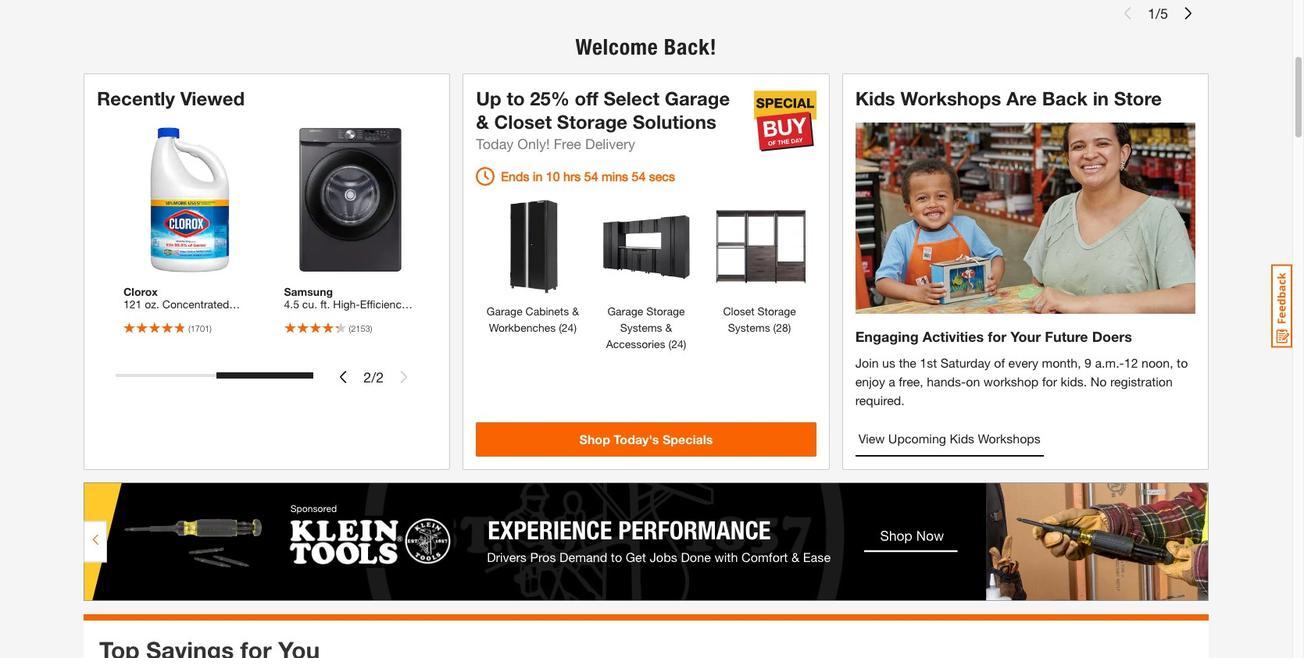 Task type: vqa. For each thing, say whether or not it's contained in the screenshot.
home-
no



Task type: locate. For each thing, give the bounding box(es) containing it.
engaging activities for your future doers
[[856, 328, 1132, 345]]

& up accessories
[[665, 321, 672, 335]]

& right cabinets
[[572, 305, 579, 318]]

)
[[574, 321, 577, 335], [788, 321, 791, 335], [210, 323, 212, 333], [370, 323, 372, 333], [684, 338, 686, 351]]

2 horizontal spatial storage
[[758, 305, 796, 318]]

shop today's specials link
[[476, 423, 816, 457]]

0 vertical spatial 24
[[562, 321, 574, 335]]

24 right accessories
[[671, 338, 684, 351]]

/ right this is the first slide image
[[1156, 4, 1161, 22]]

hrs
[[564, 169, 581, 184]]

0 horizontal spatial to
[[507, 88, 525, 110]]

4.5
[[284, 297, 299, 311]]

bleach
[[123, 323, 157, 336]]

kids
[[856, 88, 895, 110], [950, 431, 975, 446]]

1 2 from the left
[[364, 369, 371, 386]]

closet down "closet storage systems product image"
[[723, 305, 755, 318]]

0 vertical spatial kids
[[856, 88, 895, 110]]

0 horizontal spatial ( 24 )
[[556, 321, 577, 335]]

cleaner
[[160, 323, 198, 336]]

workbenches
[[489, 321, 556, 335]]

(
[[559, 321, 562, 335], [773, 321, 776, 335], [188, 323, 190, 333], [349, 323, 351, 333], [669, 338, 671, 351]]

upcoming
[[889, 431, 946, 446]]

enjoy
[[856, 374, 885, 389]]

1 vertical spatial kids
[[950, 431, 975, 446]]

0 horizontal spatial 54
[[584, 169, 598, 184]]

front
[[284, 310, 310, 323]]

join us the 1st saturday of every month, 9 a.m.-12 noon, to enjoy a free, hands-on workshop for kids. no registration required.
[[856, 356, 1188, 408]]

systems up accessories
[[620, 321, 662, 335]]

1 horizontal spatial 24
[[671, 338, 684, 351]]

&
[[476, 111, 489, 133], [572, 305, 579, 318], [665, 321, 672, 335]]

2 horizontal spatial &
[[665, 321, 672, 335]]

1 horizontal spatial /
[[1156, 4, 1161, 22]]

/
[[1156, 4, 1161, 22], [371, 369, 376, 386]]

1 vertical spatial for
[[1042, 374, 1057, 389]]

1 horizontal spatial closet
[[723, 305, 755, 318]]

0 vertical spatial closet
[[494, 111, 552, 133]]

/ for 1
[[1156, 4, 1161, 22]]

2 / 2
[[364, 369, 384, 386]]

( for closet storage systems
[[773, 321, 776, 335]]

doers
[[1092, 328, 1132, 345]]

systems inside garage storage systems & accessories
[[620, 321, 662, 335]]

& down up
[[476, 111, 489, 133]]

& inside garage cabinets & workbenches
[[572, 305, 579, 318]]

this is the first slide image
[[1122, 7, 1134, 20]]

0 horizontal spatial 24
[[562, 321, 574, 335]]

0 horizontal spatial &
[[476, 111, 489, 133]]

garage cabinets & workbenches product image image
[[484, 199, 581, 296]]

4.5 cu. ft. high-efficiency front load washer with self-clean+ in brushed black image
[[276, 126, 424, 274]]

up to 25% off select garage & closet storage solutions today only! free delivery
[[476, 88, 730, 153]]

solutions
[[633, 111, 717, 133]]

0 vertical spatial ( 24 )
[[556, 321, 577, 335]]

1 horizontal spatial storage
[[647, 305, 685, 318]]

2 vertical spatial in
[[345, 323, 353, 336]]

select
[[604, 88, 660, 110]]

0 horizontal spatial storage
[[557, 111, 628, 133]]

a.m.-
[[1095, 356, 1125, 370]]

garage
[[665, 88, 730, 110], [487, 305, 523, 318], [608, 305, 644, 318]]

garage up workbenches
[[487, 305, 523, 318]]

2 2 from the left
[[376, 369, 384, 386]]

1 horizontal spatial 2
[[376, 369, 384, 386]]

required.
[[856, 393, 905, 408]]

54
[[584, 169, 598, 184], [632, 169, 646, 184]]

back!
[[664, 34, 717, 60]]

2153
[[351, 323, 370, 333]]

join
[[856, 356, 879, 370]]

systems left 28
[[728, 321, 770, 335]]

up
[[476, 88, 502, 110]]

54 left secs
[[632, 169, 646, 184]]

) for closet storage systems
[[788, 321, 791, 335]]

1 vertical spatial workshops
[[978, 431, 1041, 446]]

storage inside garage storage systems & accessories
[[647, 305, 685, 318]]

0 vertical spatial &
[[476, 111, 489, 133]]

0 vertical spatial for
[[988, 328, 1007, 345]]

2 right the previous slide image
[[364, 369, 371, 386]]

storage up accessories
[[647, 305, 685, 318]]

are
[[1007, 88, 1037, 110]]

1 vertical spatial /
[[371, 369, 376, 386]]

0 vertical spatial in
[[1093, 88, 1109, 110]]

0 vertical spatial workshops
[[901, 88, 1001, 110]]

storage up free delivery
[[557, 111, 628, 133]]

systems for garage
[[620, 321, 662, 335]]

next slide image
[[1182, 7, 1195, 20]]

1 horizontal spatial &
[[572, 305, 579, 318]]

2 left this is the last slide icon
[[376, 369, 384, 386]]

closet storage systems product image image
[[711, 199, 808, 296]]

1 vertical spatial ( 24 )
[[666, 338, 686, 351]]

for up the of
[[988, 328, 1007, 345]]

0 horizontal spatial in
[[345, 323, 353, 336]]

workshops down workshop on the right of the page
[[978, 431, 1041, 446]]

to right up
[[507, 88, 525, 110]]

storage up ( 28 )
[[758, 305, 796, 318]]

oz.
[[145, 297, 159, 311]]

store
[[1114, 88, 1162, 110]]

24 for garage storage systems & accessories
[[671, 338, 684, 351]]

saturday
[[941, 356, 991, 370]]

garage inside up to 25% off select garage & closet storage solutions today only! free delivery
[[665, 88, 730, 110]]

54 right hrs
[[584, 169, 598, 184]]

viewed
[[180, 88, 245, 110]]

workshops left the are on the right top
[[901, 88, 1001, 110]]

this is the last slide image
[[398, 371, 411, 383]]

no
[[1091, 374, 1107, 389]]

1 horizontal spatial garage
[[608, 305, 644, 318]]

in right clean+
[[345, 323, 353, 336]]

( 24 )
[[556, 321, 577, 335], [666, 338, 686, 351]]

1 horizontal spatial systems
[[728, 321, 770, 335]]

garage up solutions
[[665, 88, 730, 110]]

garage inside garage storage systems & accessories
[[608, 305, 644, 318]]

the
[[899, 356, 917, 370]]

black
[[284, 335, 311, 348]]

recently
[[97, 88, 175, 110]]

1 54 from the left
[[584, 169, 598, 184]]

0 horizontal spatial /
[[371, 369, 376, 386]]

efficiency
[[360, 297, 407, 311]]

0 vertical spatial /
[[1156, 4, 1161, 22]]

view upcoming kids workshops link
[[856, 423, 1044, 457]]

0 horizontal spatial systems
[[620, 321, 662, 335]]

) for garage cabinets & workbenches
[[574, 321, 577, 335]]

1 horizontal spatial for
[[1042, 374, 1057, 389]]

on
[[966, 374, 980, 389]]

/ left this is the last slide icon
[[371, 369, 376, 386]]

systems
[[620, 321, 662, 335], [728, 321, 770, 335]]

( 24 ) for &
[[666, 338, 686, 351]]

1 horizontal spatial kids
[[950, 431, 975, 446]]

welcome back!
[[576, 34, 717, 60]]

0 horizontal spatial closet
[[494, 111, 552, 133]]

1 horizontal spatial to
[[1177, 356, 1188, 370]]

closet up today only!
[[494, 111, 552, 133]]

workshops
[[901, 88, 1001, 110], [978, 431, 1041, 446]]

25%
[[530, 88, 570, 110]]

0 horizontal spatial garage
[[487, 305, 523, 318]]

1 vertical spatial 24
[[671, 338, 684, 351]]

in right back
[[1093, 88, 1109, 110]]

0 vertical spatial to
[[507, 88, 525, 110]]

storage for garage storage systems & accessories
[[647, 305, 685, 318]]

9
[[1085, 356, 1092, 370]]

systems inside the closet storage systems
[[728, 321, 770, 335]]

0 horizontal spatial 2
[[364, 369, 371, 386]]

1 systems from the left
[[620, 321, 662, 335]]

garage inside garage cabinets & workbenches
[[487, 305, 523, 318]]

0 horizontal spatial for
[[988, 328, 1007, 345]]

1 horizontal spatial ( 24 )
[[666, 338, 686, 351]]

storage inside the closet storage systems
[[758, 305, 796, 318]]

back
[[1042, 88, 1088, 110]]

of
[[994, 356, 1005, 370]]

for down month,
[[1042, 374, 1057, 389]]

systems for closet
[[728, 321, 770, 335]]

in inside samsung 4.5 cu. ft. high-efficiency front load washer with self-clean+ in brushed black
[[345, 323, 353, 336]]

previous slide image
[[337, 371, 350, 383]]

in
[[1093, 88, 1109, 110], [533, 169, 543, 184], [345, 323, 353, 336]]

cabinets
[[526, 305, 569, 318]]

in left 10
[[533, 169, 543, 184]]

feedback link image
[[1272, 264, 1293, 349]]

accessories
[[606, 338, 666, 351]]

1 horizontal spatial in
[[533, 169, 543, 184]]

to
[[507, 88, 525, 110], [1177, 356, 1188, 370]]

1 vertical spatial to
[[1177, 356, 1188, 370]]

1 vertical spatial closet
[[723, 305, 755, 318]]

1 vertical spatial &
[[572, 305, 579, 318]]

2 systems from the left
[[728, 321, 770, 335]]

self-
[[284, 323, 307, 336]]

to right noon,
[[1177, 356, 1188, 370]]

1 horizontal spatial 54
[[632, 169, 646, 184]]

2 vertical spatial &
[[665, 321, 672, 335]]

2 horizontal spatial garage
[[665, 88, 730, 110]]

garage up accessories
[[608, 305, 644, 318]]

for
[[988, 328, 1007, 345], [1042, 374, 1057, 389]]

storage
[[557, 111, 628, 133], [647, 305, 685, 318], [758, 305, 796, 318]]

mins
[[602, 169, 628, 184]]

view
[[859, 431, 885, 446]]

closet inside the closet storage systems
[[723, 305, 755, 318]]

garage for garage storage systems & accessories
[[608, 305, 644, 318]]

24 down cabinets
[[562, 321, 574, 335]]

24 for garage cabinets & workbenches
[[562, 321, 574, 335]]



Task type: describe. For each thing, give the bounding box(es) containing it.
workshop
[[984, 374, 1039, 389]]

view upcoming kids workshops
[[859, 431, 1041, 446]]

every
[[1009, 356, 1039, 370]]

clorox 121 oz. concentrated regular disinfecting liquid bleach cleaner
[[123, 285, 255, 336]]

storage inside up to 25% off select garage & closet storage solutions today only! free delivery
[[557, 111, 628, 133]]

engaging
[[856, 328, 919, 345]]

( 28 )
[[770, 321, 791, 335]]

high-
[[333, 297, 360, 311]]

shop today's specials
[[580, 432, 713, 447]]

clorox
[[123, 285, 158, 298]]

hands-
[[927, 374, 966, 389]]

disinfecting
[[164, 310, 222, 323]]

kids workshops image
[[856, 123, 1196, 314]]

2 54 from the left
[[632, 169, 646, 184]]

us
[[882, 356, 896, 370]]

28
[[776, 321, 788, 335]]

ft.
[[320, 297, 330, 311]]

today only!
[[476, 135, 550, 153]]

1701
[[190, 323, 210, 333]]

garage cabinets & workbenches
[[487, 305, 579, 335]]

load
[[313, 310, 337, 323]]

off
[[575, 88, 599, 110]]

special buy logo image
[[754, 90, 816, 153]]

2 horizontal spatial in
[[1093, 88, 1109, 110]]

with
[[380, 310, 400, 323]]

0 horizontal spatial kids
[[856, 88, 895, 110]]

garage storage systems & accessories
[[606, 305, 685, 351]]

your
[[1011, 328, 1041, 345]]

month,
[[1042, 356, 1081, 370]]

concentrated
[[162, 297, 229, 311]]

& inside garage storage systems & accessories
[[665, 321, 672, 335]]

ends in 10 hrs 54 mins 54 secs
[[501, 169, 675, 184]]

to inside the join us the 1st saturday of every month, 9 a.m.-12 noon, to enjoy a free, hands-on workshop for kids. no registration required.
[[1177, 356, 1188, 370]]

& inside up to 25% off select garage & closet storage solutions today only! free delivery
[[476, 111, 489, 133]]

recently viewed
[[97, 88, 245, 110]]

noon,
[[1142, 356, 1174, 370]]

to inside up to 25% off select garage & closet storage solutions today only! free delivery
[[507, 88, 525, 110]]

1st
[[920, 356, 937, 370]]

activities
[[923, 328, 984, 345]]

washer
[[340, 310, 377, 323]]

brushed
[[356, 323, 397, 336]]

samsung
[[284, 285, 333, 298]]

future
[[1045, 328, 1088, 345]]

regular
[[123, 310, 161, 323]]

closet storage systems
[[723, 305, 796, 335]]

storage for closet storage systems
[[758, 305, 796, 318]]

( for garage storage systems & accessories
[[669, 338, 671, 351]]

workshops inside "link"
[[978, 431, 1041, 446]]

cu.
[[302, 297, 317, 311]]

ends
[[501, 169, 530, 184]]

for inside the join us the 1st saturday of every month, 9 a.m.-12 noon, to enjoy a free, hands-on workshop for kids. no registration required.
[[1042, 374, 1057, 389]]

1 vertical spatial in
[[533, 169, 543, 184]]

free,
[[899, 374, 924, 389]]

( 2153 )
[[349, 323, 372, 333]]

kids inside "link"
[[950, 431, 975, 446]]

kids.
[[1061, 374, 1087, 389]]

( 24 ) for workbenches
[[556, 321, 577, 335]]

5
[[1161, 4, 1168, 22]]

kids workshops are back in store
[[856, 88, 1162, 110]]

1 / 5
[[1148, 4, 1168, 22]]

10
[[546, 169, 560, 184]]

1
[[1148, 4, 1156, 22]]

welcome
[[576, 34, 658, 60]]

/ for 2
[[371, 369, 376, 386]]

121 oz. concentrated regular disinfecting liquid bleach cleaner image
[[116, 126, 264, 274]]

samsung 4.5 cu. ft. high-efficiency front load washer with self-clean+ in brushed black
[[284, 285, 407, 348]]

secs
[[649, 169, 675, 184]]

clean+
[[307, 323, 342, 336]]

12
[[1124, 356, 1138, 370]]

registration
[[1111, 374, 1173, 389]]

121
[[123, 297, 142, 311]]

free delivery
[[554, 135, 635, 153]]

) for garage storage systems & accessories
[[684, 338, 686, 351]]

( for garage cabinets & workbenches
[[559, 321, 562, 335]]

garage storage systems & accessories product image image
[[598, 199, 695, 296]]

closet inside up to 25% off select garage & closet storage solutions today only! free delivery
[[494, 111, 552, 133]]

garage for garage cabinets & workbenches
[[487, 305, 523, 318]]

liquid
[[225, 310, 255, 323]]

a
[[889, 374, 896, 389]]

( 1701 )
[[188, 323, 212, 333]]



